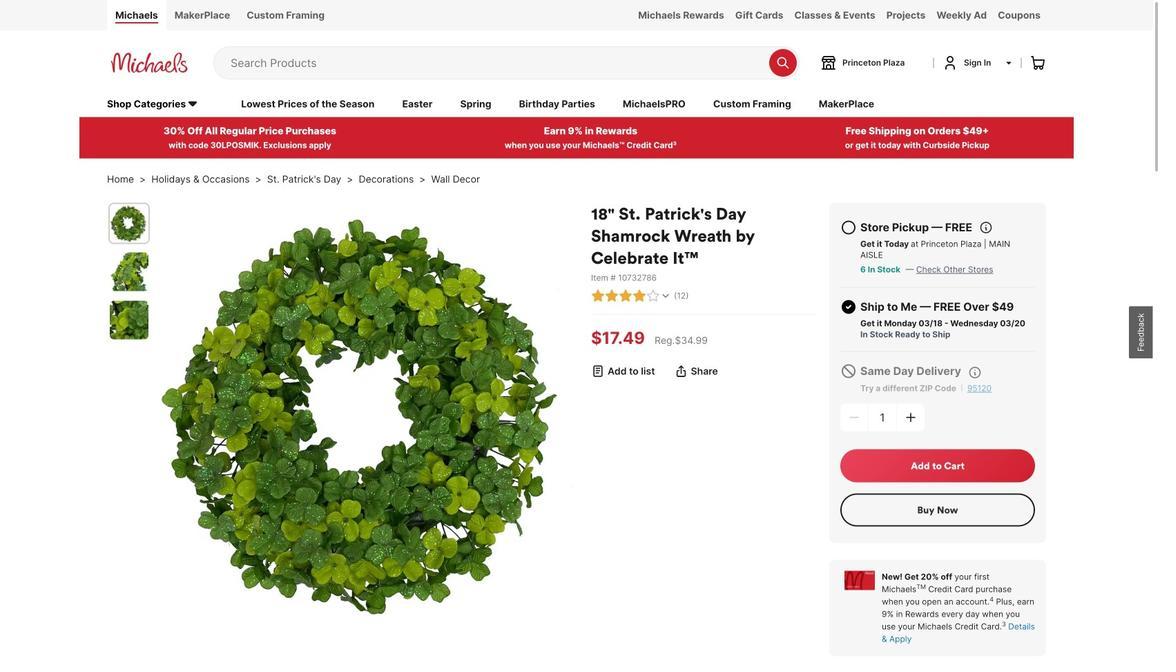 Task type: describe. For each thing, give the bounding box(es) containing it.
button to increment counter for number stepper image
[[905, 411, 918, 425]]

Number Stepper text field
[[869, 404, 897, 432]]



Task type: locate. For each thing, give the bounding box(es) containing it.
plcc card logo image
[[845, 571, 875, 591]]

Search Input field
[[231, 47, 763, 79]]

tabler image
[[841, 220, 858, 236], [980, 221, 994, 235], [841, 363, 858, 380]]

open samedaydelivery details modal image
[[969, 366, 983, 380]]

18&#x22; st. patrick&#x27;s day shamrock wreath by celebrate it&#x2122; image
[[156, 203, 578, 625], [110, 204, 149, 243], [110, 253, 149, 291], [110, 301, 149, 340]]

search button image
[[777, 56, 791, 70]]



Task type: vqa. For each thing, say whether or not it's contained in the screenshot.
top tabler icon
yes



